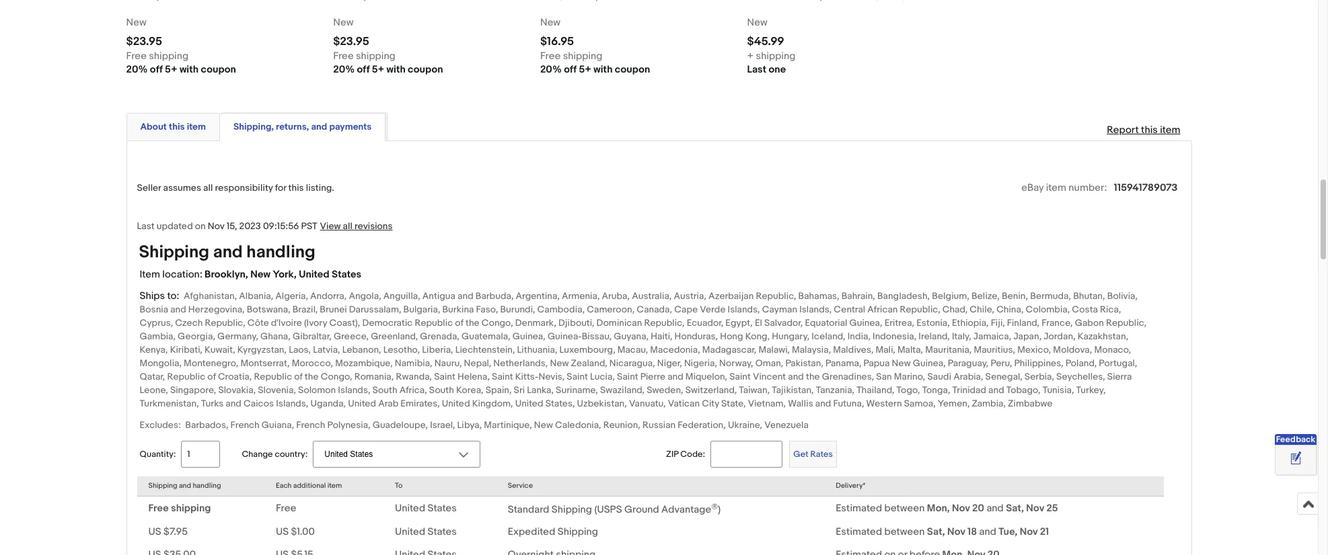 Task type: vqa. For each thing, say whether or not it's contained in the screenshot.
'daily'
no



Task type: locate. For each thing, give the bounding box(es) containing it.
saint down the "nicaragua,"
[[617, 372, 639, 383]]

location:
[[162, 269, 203, 282]]

1 horizontal spatial french
[[296, 420, 325, 432]]

republic, up cayman
[[756, 291, 797, 302]]

feedback
[[1277, 435, 1316, 446]]

0 vertical spatial handling
[[247, 242, 316, 263]]

shipping inside standard shipping (usps ground advantage ® )
[[552, 504, 592, 516]]

1 horizontal spatial last
[[748, 63, 767, 76]]

of down burkina
[[455, 318, 464, 329]]

slovenia,
[[258, 385, 296, 397]]

1 horizontal spatial congo,
[[482, 318, 513, 329]]

last down "+"
[[748, 63, 767, 76]]

this right the about
[[169, 121, 185, 133]]

and up tajikistan,
[[788, 372, 804, 383]]

0 vertical spatial estimated
[[836, 503, 882, 516]]

2 horizontal spatial this
[[1142, 124, 1158, 137]]

1 estimated from the top
[[836, 503, 882, 516]]

1 vertical spatial all
[[343, 221, 353, 232]]

guinea, down 'denmark,'
[[513, 331, 546, 343]]

australia,
[[632, 291, 672, 302]]

us
[[148, 527, 161, 539], [276, 527, 289, 539]]

new up "$45.99"
[[748, 16, 768, 29]]

indonesia,
[[873, 331, 917, 343]]

2 horizontal spatial republic
[[415, 318, 453, 329]]

between
[[885, 503, 925, 516], [885, 527, 925, 539]]

2 off from the left
[[357, 63, 370, 76]]

0 horizontal spatial 20%
[[126, 63, 148, 76]]

0 horizontal spatial last
[[137, 221, 155, 232]]

2 new $23.95 free shipping 20% off 5+ with coupon from the left
[[333, 16, 443, 76]]

$23.95
[[126, 35, 162, 49], [333, 35, 369, 49]]

1 vertical spatial guinea,
[[513, 331, 546, 343]]

nov left 15,
[[208, 221, 225, 232]]

angola,
[[349, 291, 381, 302]]

2 vertical spatial states
[[428, 527, 457, 539]]

2 new text field from the left
[[540, 16, 561, 30]]

turkey,
[[1077, 385, 1106, 397]]

0 vertical spatial congo,
[[482, 318, 513, 329]]

zip code:
[[666, 449, 705, 460]]

burundi,
[[500, 304, 535, 316]]

botswana,
[[247, 304, 291, 316]]

1 horizontal spatial off
[[357, 63, 370, 76]]

and right returns,
[[311, 121, 327, 133]]

zealand,
[[571, 358, 608, 370]]

free down $16.95
[[540, 50, 561, 63]]

sat, up tue,
[[1006, 503, 1024, 516]]

shipping and handling up brooklyn,
[[139, 242, 316, 263]]

cameroon,
[[587, 304, 635, 316]]

free for 20% off 5+ with coupon text field
[[126, 50, 147, 63]]

shipping
[[139, 242, 209, 263], [148, 482, 177, 491], [552, 504, 592, 516], [558, 527, 598, 539]]

papua
[[864, 358, 890, 370]]

coupon
[[201, 63, 236, 76], [408, 63, 443, 76], [615, 63, 650, 76]]

off
[[150, 63, 163, 76], [357, 63, 370, 76], [564, 63, 577, 76]]

vietnam,
[[748, 399, 786, 410]]

ships to:
[[140, 290, 179, 303]]

0 horizontal spatial of
[[208, 372, 216, 383]]

1 horizontal spatial us
[[276, 527, 289, 539]]

nov for 20
[[952, 503, 970, 516]]

shipping,
[[233, 121, 274, 133]]

2 horizontal spatial guinea,
[[913, 358, 946, 370]]

shipping up the $7.95
[[171, 503, 211, 516]]

shipping up free shipping
[[148, 482, 177, 491]]

free shipping text field down $23.95 text box
[[333, 50, 396, 63]]

3 5+ from the left
[[579, 63, 592, 76]]

New text field
[[126, 16, 147, 30]]

off down $23.95 text box
[[357, 63, 370, 76]]

5+ inside new $16.95 free shipping 20% off 5+ with coupon
[[579, 63, 592, 76]]

$23.95 text field
[[333, 35, 369, 49]]

new up albania,
[[250, 269, 271, 282]]

and right 18
[[980, 527, 997, 539]]

2 horizontal spatial coupon
[[615, 63, 650, 76]]

2 horizontal spatial 5+
[[579, 63, 592, 76]]

new up marino, at the bottom right
[[892, 358, 911, 370]]

0 horizontal spatial all
[[203, 183, 213, 194]]

côte
[[248, 318, 269, 329]]

0 horizontal spatial $23.95
[[126, 35, 162, 49]]

hungary,
[[772, 331, 810, 343]]

this right "for"
[[288, 183, 304, 194]]

faso,
[[476, 304, 498, 316]]

20% for $23.95 20% off 5+ with coupon text box
[[333, 63, 355, 76]]

republic up slovenia,
[[254, 372, 292, 383]]

1 horizontal spatial new text field
[[540, 16, 561, 30]]

netherlands,
[[494, 358, 548, 370]]

1 horizontal spatial $23.95
[[333, 35, 369, 49]]

nov for 18
[[948, 527, 966, 539]]

us left $1.00
[[276, 527, 289, 539]]

report
[[1107, 124, 1139, 137]]

off down $23.95 text field on the top of page
[[150, 63, 163, 76]]

3 off from the left
[[564, 63, 577, 76]]

item right "ebay"
[[1046, 182, 1067, 195]]

mongolia,
[[140, 358, 182, 370]]

shipping down $23.95 text box
[[356, 50, 396, 63]]

on
[[195, 221, 206, 232]]

coupon for $23.95 text box
[[408, 63, 443, 76]]

0 vertical spatial guinea,
[[850, 318, 883, 329]]

2 estimated from the top
[[836, 527, 882, 539]]

20% for 20% off 5+ with coupon text field
[[126, 63, 148, 76]]

french down uganda,
[[296, 420, 325, 432]]

listing.
[[306, 183, 334, 194]]

1 french from the left
[[231, 420, 260, 432]]

number:
[[1069, 182, 1108, 195]]

1 horizontal spatial south
[[429, 385, 454, 397]]

to
[[395, 482, 403, 491]]

nov left 20
[[952, 503, 970, 516]]

saint down nauru, in the bottom of the page
[[434, 372, 456, 383]]

china,
[[997, 304, 1024, 316]]

mozambique,
[[335, 358, 393, 370]]

1 new text field from the left
[[333, 16, 354, 30]]

1 free shipping text field from the left
[[126, 50, 189, 63]]

suriname,
[[556, 385, 598, 397]]

lesotho,
[[383, 345, 420, 356]]

1 horizontal spatial 20% off 5+ with coupon text field
[[540, 63, 650, 77]]

1 new $23.95 free shipping 20% off 5+ with coupon from the left
[[126, 16, 236, 76]]

this right report on the top of page
[[1142, 124, 1158, 137]]

3 20% from the left
[[540, 63, 562, 76]]

excludes:
[[140, 420, 181, 432]]

free down $23.95 text box
[[333, 50, 354, 63]]

coast),
[[329, 318, 360, 329]]

0 horizontal spatial this
[[169, 121, 185, 133]]

2 with from the left
[[387, 63, 406, 76]]

20% down $16.95 text box
[[540, 63, 562, 76]]

estimated for estimated between mon, nov 20 and sat, nov 25
[[836, 503, 882, 516]]

new text field for $45.99
[[748, 16, 768, 30]]

0 horizontal spatial off
[[150, 63, 163, 76]]

$23.95 for $23.95 new text box
[[333, 35, 369, 49]]

1 horizontal spatial 5+
[[372, 63, 385, 76]]

New text field
[[333, 16, 354, 30], [540, 16, 561, 30], [748, 16, 768, 30]]

this for report
[[1142, 124, 1158, 137]]

new text field up $16.95
[[540, 16, 561, 30]]

bulgaria,
[[404, 304, 440, 316]]

republic, up estonia,
[[900, 304, 941, 316]]

0 horizontal spatial new text field
[[333, 16, 354, 30]]

french down caicos
[[231, 420, 260, 432]]

with inside new $16.95 free shipping 20% off 5+ with coupon
[[594, 63, 613, 76]]

tab list
[[126, 111, 1192, 141]]

2 vertical spatial guinea,
[[913, 358, 946, 370]]

about this item button
[[140, 121, 206, 133]]

and down tanzania,
[[816, 399, 832, 410]]

wallis
[[788, 399, 814, 410]]

islands, down 'bahamas,'
[[800, 304, 832, 316]]

item right additional at the left bottom
[[328, 482, 342, 491]]

1 horizontal spatial republic
[[254, 372, 292, 383]]

bhutan,
[[1074, 291, 1106, 302]]

1 horizontal spatial free shipping text field
[[333, 50, 396, 63]]

1 $23.95 from the left
[[126, 35, 162, 49]]

3 coupon from the left
[[615, 63, 650, 76]]

2 horizontal spatial off
[[564, 63, 577, 76]]

south up "arab"
[[373, 385, 398, 397]]

all right assumes
[[203, 183, 213, 194]]

guinea, up saudi
[[913, 358, 946, 370]]

free down $23.95 text field on the top of page
[[126, 50, 147, 63]]

20% down $23.95 text box
[[333, 63, 355, 76]]

$45.99 text field
[[748, 35, 785, 49]]

philippines,
[[1015, 358, 1064, 370]]

1 between from the top
[[885, 503, 925, 516]]

2 us from the left
[[276, 527, 289, 539]]

2 20% from the left
[[333, 63, 355, 76]]

brooklyn,
[[205, 269, 248, 282]]

jordan,
[[1044, 331, 1076, 343]]

2 20% off 5+ with coupon text field from the left
[[540, 63, 650, 77]]

montenegro,
[[184, 358, 238, 370]]

$23.95 text field
[[126, 35, 162, 49]]

1 horizontal spatial coupon
[[408, 63, 443, 76]]

handling down quantity: text field
[[193, 482, 221, 491]]

the down pakistan,
[[806, 372, 820, 383]]

and
[[311, 121, 327, 133], [213, 242, 243, 263], [458, 291, 474, 302], [170, 304, 186, 316], [668, 372, 684, 383], [788, 372, 804, 383], [989, 385, 1005, 397], [226, 399, 242, 410], [816, 399, 832, 410], [179, 482, 191, 491], [987, 503, 1004, 516], [980, 527, 997, 539]]

1 vertical spatial last
[[137, 221, 155, 232]]

additional
[[293, 482, 326, 491]]

shipping inside new $16.95 free shipping 20% off 5+ with coupon
[[563, 50, 603, 63]]

0 vertical spatial shipping and handling
[[139, 242, 316, 263]]

new up $16.95
[[540, 16, 561, 29]]

shipping up location:
[[139, 242, 209, 263]]

2 free shipping text field from the left
[[333, 50, 396, 63]]

of
[[455, 318, 464, 329], [208, 372, 216, 383], [294, 372, 303, 383]]

this inside 'link'
[[1142, 124, 1158, 137]]

20% down $23.95 text field on the top of page
[[126, 63, 148, 76]]

libya,
[[457, 420, 482, 432]]

united states for us $1.00
[[395, 527, 457, 539]]

yemen,
[[938, 399, 970, 410]]

0 horizontal spatial with
[[180, 63, 199, 76]]

nov left 18
[[948, 527, 966, 539]]

1 horizontal spatial all
[[343, 221, 353, 232]]

free for 20% off 5+ with coupon text box corresponding to $16.95
[[540, 50, 561, 63]]

5+ for $23.95 text box
[[372, 63, 385, 76]]

saint down norway,
[[730, 372, 751, 383]]

0 vertical spatial united states
[[395, 503, 457, 516]]

oman,
[[756, 358, 784, 370]]

guinea, up india,
[[850, 318, 883, 329]]

zimbabwe
[[1008, 399, 1053, 410]]

south up "emirates," at the left of the page
[[429, 385, 454, 397]]

sat, down "mon,"
[[927, 527, 945, 539]]

shipping down $16.95 text box
[[563, 50, 603, 63]]

costa
[[1072, 304, 1098, 316]]

romania,
[[355, 372, 394, 383]]

this inside button
[[169, 121, 185, 133]]

of down montenegro,
[[208, 372, 216, 383]]

djibouti,
[[559, 318, 595, 329]]

2 5+ from the left
[[372, 63, 385, 76]]

togo,
[[897, 385, 920, 397]]

congo, down faso,
[[482, 318, 513, 329]]

Free shipping text field
[[126, 50, 189, 63], [333, 50, 396, 63]]

this for about
[[169, 121, 185, 133]]

with for $23.95 text field on the top of page
[[180, 63, 199, 76]]

+ shipping text field
[[748, 50, 796, 63]]

1 south from the left
[[373, 385, 398, 397]]

1 vertical spatial handling
[[193, 482, 221, 491]]

0 horizontal spatial coupon
[[201, 63, 236, 76]]

bahamas,
[[799, 291, 840, 302]]

rica,
[[1101, 304, 1122, 316]]

of down morocco,
[[294, 372, 303, 383]]

0 horizontal spatial free shipping text field
[[126, 50, 189, 63]]

1 off from the left
[[150, 63, 163, 76]]

1 5+ from the left
[[165, 63, 177, 76]]

1 horizontal spatial new $23.95 free shipping 20% off 5+ with coupon
[[333, 16, 443, 76]]

shipping inside 'new $45.99 + shipping last one'
[[756, 50, 796, 63]]

republic
[[415, 318, 453, 329], [167, 372, 205, 383], [254, 372, 292, 383]]

saint up suriname, at bottom left
[[567, 372, 588, 383]]

20% off 5+ with coupon text field down $23.95 text box
[[333, 63, 443, 77]]

0 horizontal spatial 20% off 5+ with coupon text field
[[333, 63, 443, 77]]

coupon for $16.95 text box
[[615, 63, 650, 76]]

20% for 20% off 5+ with coupon text box corresponding to $16.95
[[540, 63, 562, 76]]

3 with from the left
[[594, 63, 613, 76]]

20% off 5+ with coupon text field
[[333, 63, 443, 77], [540, 63, 650, 77]]

france,
[[1042, 318, 1073, 329]]

item right the about
[[187, 121, 206, 133]]

2 coupon from the left
[[408, 63, 443, 76]]

1 vertical spatial estimated
[[836, 527, 882, 539]]

0 vertical spatial between
[[885, 503, 925, 516]]

0 vertical spatial last
[[748, 63, 767, 76]]

1 horizontal spatial guinea,
[[850, 318, 883, 329]]

arab
[[378, 399, 399, 410]]

all right view
[[343, 221, 353, 232]]

kenya,
[[140, 345, 168, 356]]

report this item
[[1107, 124, 1181, 137]]

09:15:56
[[263, 221, 299, 232]]

islands, up egypt,
[[728, 304, 760, 316]]

republic,
[[756, 291, 797, 302], [900, 304, 941, 316], [205, 318, 245, 329], [644, 318, 685, 329], [1107, 318, 1147, 329]]

1 with from the left
[[180, 63, 199, 76]]

nov
[[208, 221, 225, 232], [952, 503, 970, 516], [1027, 503, 1045, 516], [948, 527, 966, 539], [1020, 527, 1038, 539]]

1 us from the left
[[148, 527, 161, 539]]

the up the guatemala,
[[466, 318, 480, 329]]

off inside new $16.95 free shipping 20% off 5+ with coupon
[[564, 63, 577, 76]]

excludes: barbados, french guiana, french polynesia, guadeloupe, israel, libya, martinique, new caledonia, reunion, russian federation, ukraine, venezuela
[[140, 420, 809, 432]]

gambia,
[[140, 331, 176, 343]]

the down morocco,
[[305, 372, 319, 383]]

republic up singapore,
[[167, 372, 205, 383]]

0 horizontal spatial new $23.95 free shipping 20% off 5+ with coupon
[[126, 16, 236, 76]]

antigua
[[423, 291, 456, 302]]

1 20% off 5+ with coupon text field from the left
[[333, 63, 443, 77]]

0 horizontal spatial congo,
[[321, 372, 352, 383]]

0 horizontal spatial south
[[373, 385, 398, 397]]

1 horizontal spatial with
[[387, 63, 406, 76]]

Quantity: text field
[[181, 442, 220, 469]]

1 horizontal spatial 20%
[[333, 63, 355, 76]]

ZIP Code: text field
[[711, 442, 783, 469]]

between left "mon,"
[[885, 503, 925, 516]]

1 coupon from the left
[[201, 63, 236, 76]]

responsibility
[[215, 183, 273, 194]]

off down $16.95 text box
[[564, 63, 577, 76]]

20% inside new $16.95 free shipping 20% off 5+ with coupon
[[540, 63, 562, 76]]

1 vertical spatial united states
[[395, 527, 457, 539]]

0 horizontal spatial french
[[231, 420, 260, 432]]

1 vertical spatial states
[[428, 503, 457, 516]]

shipping up expedited shipping
[[552, 504, 592, 516]]

madagascar,
[[703, 345, 757, 356]]

2 $23.95 from the left
[[333, 35, 369, 49]]

0 horizontal spatial guinea,
[[513, 331, 546, 343]]

1 horizontal spatial sat,
[[1006, 503, 1024, 516]]

0 horizontal spatial 5+
[[165, 63, 177, 76]]

between down estimated between mon, nov 20 and sat, nov 25
[[885, 527, 925, 539]]

saint up spain,
[[492, 372, 513, 383]]

shipping for $23.95 text box
[[356, 50, 396, 63]]

republic up grenada,
[[415, 318, 453, 329]]

new inside 'new $45.99 + shipping last one'
[[748, 16, 768, 29]]

new $23.95 free shipping 20% off 5+ with coupon for $23.95 text field on the top of page
[[126, 16, 236, 76]]

ukraine,
[[728, 420, 763, 432]]

mauritania,
[[926, 345, 972, 356]]

shipping up 20% off 5+ with coupon text field
[[149, 50, 189, 63]]

coupon inside new $16.95 free shipping 20% off 5+ with coupon
[[615, 63, 650, 76]]

1 20% from the left
[[126, 63, 148, 76]]

20% off 5+ with coupon text field down $16.95 text box
[[540, 63, 650, 77]]

2 horizontal spatial with
[[594, 63, 613, 76]]

2 united states from the top
[[395, 527, 457, 539]]

2 horizontal spatial 20%
[[540, 63, 562, 76]]

2 between from the top
[[885, 527, 925, 539]]

item inside 'link'
[[1161, 124, 1181, 137]]

us for us $1.00
[[276, 527, 289, 539]]

new text field for $23.95
[[333, 16, 354, 30]]

uzbekistan,
[[577, 399, 627, 410]]

nov for 15,
[[208, 221, 225, 232]]

$45.99
[[748, 35, 785, 49]]

new up $23.95 text box
[[333, 16, 354, 29]]

us left the $7.95
[[148, 527, 161, 539]]

free shipping text field down $23.95 text field on the top of page
[[126, 50, 189, 63]]

shipping up one
[[756, 50, 796, 63]]

peru,
[[991, 358, 1013, 370]]

last left "updated"
[[137, 221, 155, 232]]

1 united states from the top
[[395, 503, 457, 516]]

1 horizontal spatial the
[[466, 318, 480, 329]]

italy,
[[952, 331, 972, 343]]

d'ivoire
[[271, 318, 302, 329]]

republic, down rica,
[[1107, 318, 1147, 329]]

1 vertical spatial sat,
[[927, 527, 945, 539]]

item inside button
[[187, 121, 206, 133]]

and down "slovakia," at the bottom left of the page
[[226, 399, 242, 410]]

0 vertical spatial all
[[203, 183, 213, 194]]

0 horizontal spatial handling
[[193, 482, 221, 491]]

andorra,
[[310, 291, 347, 302]]

free inside new $16.95 free shipping 20% off 5+ with coupon
[[540, 50, 561, 63]]

emirates,
[[401, 399, 440, 410]]

3 new text field from the left
[[748, 16, 768, 30]]

kiribati,
[[170, 345, 202, 356]]

1 vertical spatial between
[[885, 527, 925, 539]]

2 horizontal spatial new text field
[[748, 16, 768, 30]]

luxembourg,
[[560, 345, 616, 356]]

item right report on the top of page
[[1161, 124, 1181, 137]]

0 horizontal spatial us
[[148, 527, 161, 539]]

new text field up $23.95 text box
[[333, 16, 354, 30]]



Task type: describe. For each thing, give the bounding box(es) containing it.
nevis,
[[539, 372, 565, 383]]

tobago,
[[1007, 385, 1041, 397]]

estimated between sat, nov 18 and tue, nov 21
[[836, 527, 1050, 539]]

new up $23.95 text field on the top of page
[[126, 16, 147, 29]]

liberia,
[[422, 345, 453, 356]]

1 vertical spatial congo,
[[321, 372, 352, 383]]

and up brooklyn,
[[213, 242, 243, 263]]

federation,
[[678, 420, 726, 432]]

ghana,
[[260, 331, 291, 343]]

item location: brooklyn, new york, united states
[[140, 269, 362, 282]]

and up free shipping
[[179, 482, 191, 491]]

1 saint from the left
[[434, 372, 456, 383]]

25
[[1047, 503, 1059, 516]]

barbuda,
[[476, 291, 514, 302]]

free down each
[[276, 503, 296, 516]]

5+ for $23.95 text field on the top of page
[[165, 63, 177, 76]]

lebanon,
[[342, 345, 381, 356]]

qatar,
[[140, 372, 165, 383]]

us for us $7.95
[[148, 527, 161, 539]]

estimated for estimated between sat, nov 18 and tue, nov 21
[[836, 527, 882, 539]]

with for $16.95 text box
[[594, 63, 613, 76]]

off for $16.95 text box
[[564, 63, 577, 76]]

new up the "nevis,"
[[550, 358, 569, 370]]

belize,
[[972, 291, 1000, 302]]

cambodia,
[[537, 304, 585, 316]]

vincent
[[753, 372, 786, 383]]

republic, up haiti,
[[644, 318, 685, 329]]

pst
[[301, 221, 317, 232]]

20% off 5+ with coupon text field
[[126, 63, 236, 77]]

2023
[[239, 221, 261, 232]]

2 horizontal spatial the
[[806, 372, 820, 383]]

ireland,
[[919, 331, 950, 343]]

sri
[[514, 385, 525, 397]]

mauritius,
[[974, 345, 1016, 356]]

item for report this item
[[1161, 124, 1181, 137]]

ecuador,
[[687, 318, 724, 329]]

5+ for $16.95 text box
[[579, 63, 592, 76]]

updated
[[157, 221, 193, 232]]

1 horizontal spatial of
[[294, 372, 303, 383]]

united states for free
[[395, 503, 457, 516]]

malta,
[[898, 345, 924, 356]]

kingdom,
[[472, 399, 513, 410]]

malawi,
[[759, 345, 790, 356]]

nov left 21 at bottom right
[[1020, 527, 1038, 539]]

guatemala,
[[462, 331, 511, 343]]

nauru,
[[435, 358, 462, 370]]

tonga,
[[923, 385, 951, 397]]

morocco,
[[292, 358, 333, 370]]

seychelles,
[[1057, 372, 1106, 383]]

last inside 'new $45.99 + shipping last one'
[[748, 63, 767, 76]]

niger,
[[657, 358, 682, 370]]

barbados,
[[185, 420, 228, 432]]

georgia,
[[178, 331, 215, 343]]

moldova,
[[1054, 345, 1093, 356]]

item for about this item
[[187, 121, 206, 133]]

1 horizontal spatial this
[[288, 183, 304, 194]]

africa,
[[400, 385, 427, 397]]

$16.95 text field
[[540, 35, 574, 49]]

kong,
[[746, 331, 770, 343]]

nigeria,
[[684, 358, 717, 370]]

20% off 5+ with coupon text field for $23.95
[[333, 63, 443, 77]]

to:
[[167, 290, 179, 303]]

bermuda,
[[1031, 291, 1072, 302]]

and up burkina
[[458, 291, 474, 302]]

martinique,
[[484, 420, 532, 432]]

coupon for $23.95 text field on the top of page
[[201, 63, 236, 76]]

and right 20
[[987, 503, 1004, 516]]

4 saint from the left
[[617, 372, 639, 383]]

bissau,
[[582, 331, 612, 343]]

new inside new $16.95 free shipping 20% off 5+ with coupon
[[540, 16, 561, 29]]

nov left 25
[[1027, 503, 1045, 516]]

states,
[[546, 399, 575, 410]]

egypt,
[[726, 318, 753, 329]]

honduras,
[[675, 331, 718, 343]]

one
[[769, 63, 786, 76]]

malaysia,
[[792, 345, 831, 356]]

shipping for $45.99 text box
[[756, 50, 796, 63]]

marino,
[[894, 372, 926, 383]]

shipping for $16.95 text box
[[563, 50, 603, 63]]

panama,
[[826, 358, 862, 370]]

caicos
[[244, 399, 274, 410]]

free for $23.95 20% off 5+ with coupon text box
[[333, 50, 354, 63]]

free shipping text field for $23.95 text box
[[333, 50, 396, 63]]

tanzania,
[[816, 385, 855, 397]]

republic, down herzegovina,
[[205, 318, 245, 329]]

Free shipping text field
[[540, 50, 603, 63]]

free shipping text field for $23.95 text field on the top of page
[[126, 50, 189, 63]]

bangladesh,
[[878, 291, 930, 302]]

islands, down romania,
[[338, 385, 370, 397]]

afghanistan,
[[184, 291, 237, 302]]

and inside button
[[311, 121, 327, 133]]

states for us $1.00
[[428, 527, 457, 539]]

hong
[[720, 331, 743, 343]]

vatican
[[668, 399, 700, 410]]

guiana,
[[262, 420, 294, 432]]

country:
[[275, 450, 308, 461]]

new $16.95 free shipping 20% off 5+ with coupon
[[540, 16, 650, 76]]

2 french from the left
[[296, 420, 325, 432]]

chad,
[[943, 304, 968, 316]]

helena,
[[458, 372, 490, 383]]

and down "niger,"
[[668, 372, 684, 383]]

2 south from the left
[[429, 385, 454, 397]]

0 vertical spatial sat,
[[1006, 503, 1024, 516]]

democratic
[[362, 318, 413, 329]]

for
[[275, 183, 286, 194]]

russian
[[643, 420, 676, 432]]

Last one text field
[[748, 63, 786, 77]]

tab list containing about this item
[[126, 111, 1192, 141]]

item for each additional item
[[328, 482, 342, 491]]

between for sat, nov 18
[[885, 527, 925, 539]]

argentina,
[[516, 291, 560, 302]]

liechtenstein,
[[455, 345, 515, 356]]

islands, down slovenia,
[[276, 399, 309, 410]]

senegal,
[[986, 372, 1023, 383]]

free up the "us $7.95"
[[148, 503, 169, 516]]

18
[[968, 527, 977, 539]]

off for $23.95 text box
[[357, 63, 370, 76]]

1 horizontal spatial handling
[[247, 242, 316, 263]]

0 horizontal spatial sat,
[[927, 527, 945, 539]]

(ivory
[[304, 318, 327, 329]]

new $23.95 free shipping 20% off 5+ with coupon for $23.95 text box
[[333, 16, 443, 76]]

algeria,
[[276, 291, 308, 302]]

shipping down (usps
[[558, 527, 598, 539]]

greenland,
[[371, 331, 418, 343]]

kyrgyzstan,
[[237, 345, 287, 356]]

and up zambia,
[[989, 385, 1005, 397]]

cape
[[675, 304, 698, 316]]

service
[[508, 482, 533, 491]]

turks
[[201, 399, 224, 410]]

with for $23.95 text box
[[387, 63, 406, 76]]

new down states, on the left
[[534, 420, 553, 432]]

afghanistan, albania, algeria, andorra, angola, anguilla, antigua and barbuda, argentina, armenia, aruba, australia, austria, azerbaijan republic, bahamas, bahrain, bangladesh, belgium, belize, benin, bermuda, bhutan, bolivia, bosnia and herzegovina, botswana, brazil, brunei darussalam, bulgaria, burkina faso, burundi, cambodia, cameroon, canada, cape verde islands, cayman islands, central african republic, chad, chile, china, colombia, costa rica, cyprus, czech republic, côte d'ivoire (ivory coast), democratic republic of the congo, denmark, djibouti, dominican republic, ecuador, egypt, el salvador, equatorial guinea, eritrea, estonia, ethiopia, fiji, finland, france, gabon republic, gambia, georgia, germany, ghana, gibraltar, greece, greenland, grenada, guatemala, guinea, guinea-bissau, guyana, haiti, honduras, hong kong, hungary, iceland, india, indonesia, ireland, italy, jamaica, japan, jordan, kazakhstan, kenya, kiribati, kuwait, kyrgyzstan, laos, latvia, lebanon, lesotho, liberia, liechtenstein, lithuania, luxembourg, macau, macedonia, madagascar, malawi, malaysia, maldives, mali, malta, mauritania, mauritius, mexico, moldova, monaco, mongolia, montenegro, montserrat, morocco, mozambique, namibia, nauru, nepal, netherlands, new zealand, nicaragua, niger, nigeria, norway, oman, pakistan, panama, papua new guinea, paraguay, peru, philippines, poland, portugal, qatar, republic of croatia, republic of the congo, romania, rwanda, saint helena, saint kitts-nevis, saint lucia, saint pierre and miquelon, saint vincent and the grenadines, san marino, saudi arabia, senegal, serbia, seychelles, sierra leone, singapore, slovakia, slovenia, solomon islands, south africa, south korea, spain, sri lanka, suriname, swaziland, sweden, switzerland, taiwan, tajikistan, tanzania, thailand, togo, tonga, trinidad and tobago, tunisia, turkey, turkmenistan, turks and caicos islands, uganda, united arab emirates, united kingdom, united states, uzbekistan, vanuatu, vatican city state, vietnam, wallis and futuna, western samoa, yemen, zambia, zimbabwe
[[140, 291, 1147, 410]]

new text field for $16.95
[[540, 16, 561, 30]]

$23.95 for new text field on the top of the page
[[126, 35, 162, 49]]

singapore,
[[170, 385, 216, 397]]

shipping for $23.95 text field on the top of page
[[149, 50, 189, 63]]

item
[[140, 269, 160, 282]]

bosnia
[[140, 304, 168, 316]]

2 horizontal spatial of
[[455, 318, 464, 329]]

macedonia,
[[650, 345, 700, 356]]

1 vertical spatial shipping and handling
[[148, 482, 221, 491]]

cyprus,
[[140, 318, 173, 329]]

2 saint from the left
[[492, 372, 513, 383]]

20% off 5+ with coupon text field for $16.95
[[540, 63, 650, 77]]

verde
[[700, 304, 726, 316]]

saudi
[[928, 372, 952, 383]]

0 horizontal spatial the
[[305, 372, 319, 383]]

us $1.00
[[276, 527, 315, 539]]

5 saint from the left
[[730, 372, 751, 383]]

0 horizontal spatial republic
[[167, 372, 205, 383]]

swaziland,
[[600, 385, 645, 397]]

israel,
[[430, 420, 455, 432]]

ground
[[625, 504, 659, 516]]

and down to:
[[170, 304, 186, 316]]

0 vertical spatial states
[[332, 269, 362, 282]]

between for mon, nov 20
[[885, 503, 925, 516]]

sweden,
[[647, 385, 684, 397]]

central
[[834, 304, 866, 316]]

3 saint from the left
[[567, 372, 588, 383]]

portugal,
[[1099, 358, 1138, 370]]

off for $23.95 text field on the top of page
[[150, 63, 163, 76]]

gibraltar,
[[293, 331, 332, 343]]

states for free
[[428, 503, 457, 516]]

slovakia,
[[218, 385, 256, 397]]



